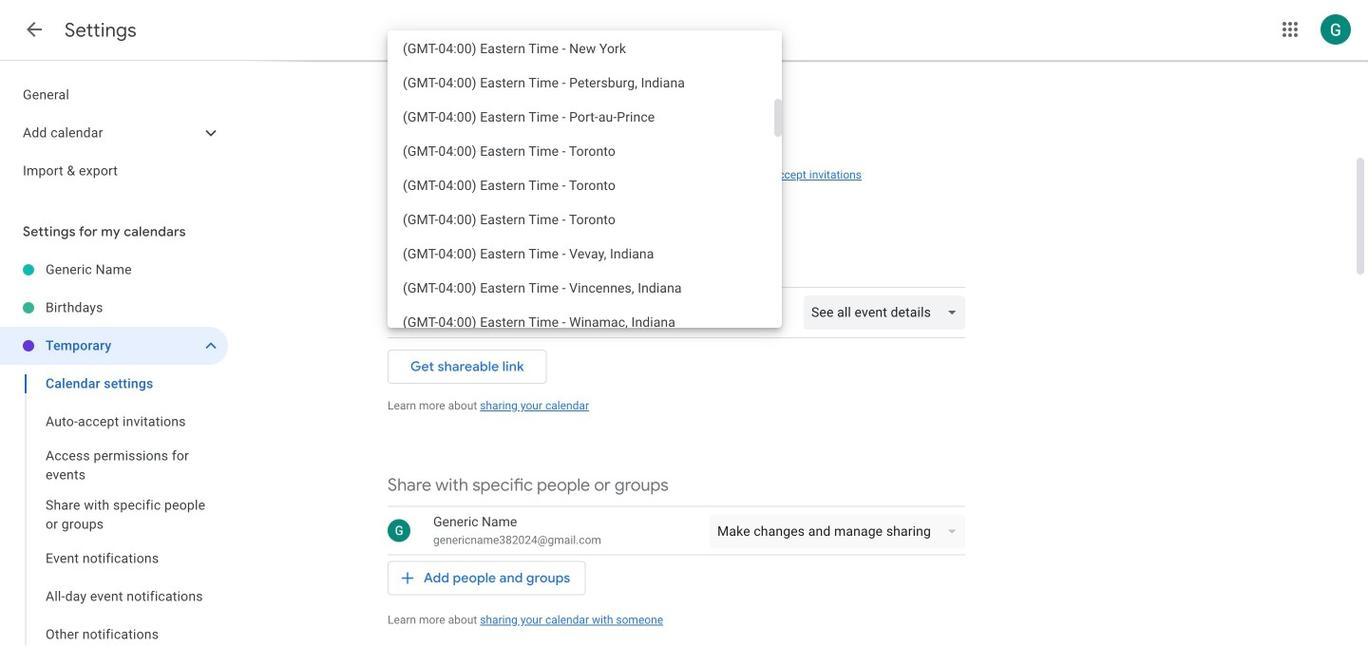 Task type: locate. For each thing, give the bounding box(es) containing it.
(gmt minus 04:00)eastern time - toronto option down (gmt minus 04:00)eastern time - petersburg, indiana option
[[388, 134, 775, 169]]

generic name tree item
[[0, 251, 228, 289]]

1 vertical spatial tree
[[0, 251, 228, 646]]

0 vertical spatial tree
[[0, 76, 228, 190]]

3 (gmt minus 04:00)eastern time - toronto option from the top
[[388, 203, 775, 237]]

(gmt minus 04:00)eastern time - vevay, indiana option
[[388, 237, 775, 271]]

1 tree from the top
[[0, 76, 228, 190]]

(gmt minus 04:00)eastern time - new york option
[[388, 32, 775, 66]]

(gmt minus 04:00)eastern time - petersburg, indiana option
[[388, 66, 775, 100]]

(gmt minus 04:00)eastern time - toronto option
[[388, 134, 775, 169], [388, 169, 775, 203], [388, 203, 775, 237]]

(gmt minus 04:00)eastern time - toronto option up (gmt minus 04:00)eastern time - vevay, indiana option
[[388, 169, 775, 203]]

heading
[[65, 18, 137, 42]]

(gmt minus 04:00)eastern time - toronto option up (gmt minus 04:00)eastern time - vincennes, indiana option
[[388, 203, 775, 237]]

(gmt minus 04:00)eastern time - monticello, kentucky option
[[388, 0, 775, 32]]

2 tree from the top
[[0, 251, 228, 646]]

go back image
[[23, 18, 46, 41]]

(gmt minus 04:00)eastern time - winamac, indiana option
[[388, 306, 775, 340]]

tree
[[0, 76, 228, 190], [0, 251, 228, 646]]

group
[[0, 365, 228, 646]]

2 (gmt minus 04:00)eastern time - toronto option from the top
[[388, 169, 775, 203]]



Task type: vqa. For each thing, say whether or not it's contained in the screenshot.
first tree from the top of the page
yes



Task type: describe. For each thing, give the bounding box(es) containing it.
birthdays tree item
[[0, 289, 228, 327]]

1 (gmt minus 04:00)eastern time - toronto option from the top
[[388, 134, 775, 169]]

(gmt minus 04:00)eastern time - vincennes, indiana option
[[388, 271, 775, 306]]

temporary tree item
[[0, 327, 228, 365]]

(gmt minus 04:00)eastern time - port-au-prince option
[[388, 100, 775, 134]]



